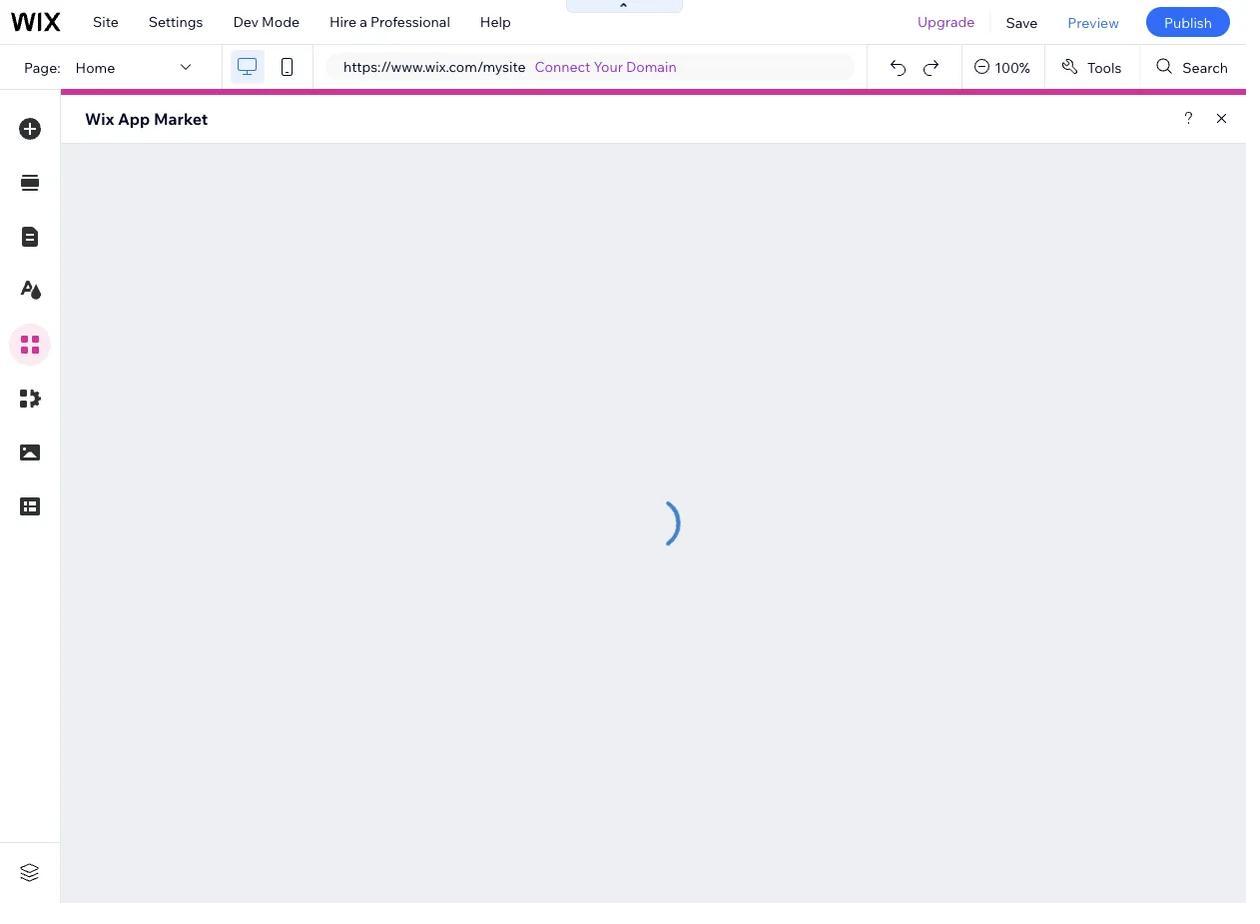 Task type: describe. For each thing, give the bounding box(es) containing it.
wix
[[85, 109, 114, 129]]

save button
[[992, 0, 1053, 44]]

hire
[[330, 13, 357, 30]]

publish button
[[1147, 7, 1231, 37]]

preview
[[1068, 13, 1120, 31]]

market
[[154, 109, 208, 129]]

dev mode
[[233, 13, 300, 30]]

connect
[[535, 58, 591, 75]]

your
[[594, 58, 623, 75]]

save
[[1007, 13, 1038, 31]]

site
[[93, 13, 119, 30]]

mode
[[262, 13, 300, 30]]

tools button
[[1046, 45, 1140, 89]]

https://www.wix.com/mysite
[[344, 58, 526, 75]]

upgrade
[[918, 13, 976, 30]]

app
[[118, 109, 150, 129]]

domain
[[627, 58, 677, 75]]

hire a professional
[[330, 13, 450, 30]]

wix app market
[[85, 109, 208, 129]]

professional
[[371, 13, 450, 30]]

100% button
[[963, 45, 1045, 89]]

https://www.wix.com/mysite connect your domain
[[344, 58, 677, 75]]



Task type: locate. For each thing, give the bounding box(es) containing it.
search button
[[1141, 45, 1247, 89]]

search
[[1183, 58, 1229, 76]]

100%
[[995, 58, 1031, 76]]

publish
[[1165, 13, 1213, 31]]

a
[[360, 13, 368, 30]]

preview button
[[1053, 0, 1135, 44]]

home
[[76, 58, 115, 76]]

help
[[480, 13, 511, 30]]

dev
[[233, 13, 259, 30]]

settings
[[149, 13, 203, 30]]

tools
[[1088, 58, 1122, 76]]



Task type: vqa. For each thing, say whether or not it's contained in the screenshot.
HELP
yes



